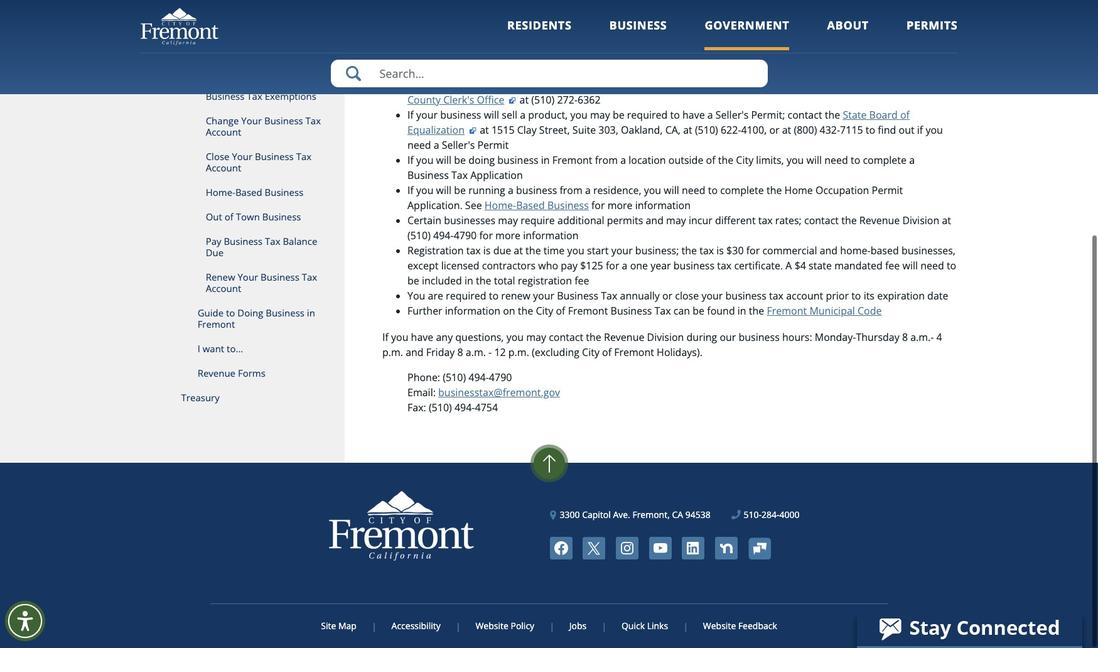 Task type: locate. For each thing, give the bounding box(es) containing it.
fee down based
[[886, 259, 900, 273]]

street, down product,
[[539, 123, 570, 137]]

to left doing
[[226, 307, 235, 319]]

1 vertical spatial city
[[536, 304, 554, 318]]

.
[[579, 10, 582, 24]]

permit;
[[751, 108, 785, 122]]

street,
[[761, 78, 792, 92], [539, 123, 570, 137]]

0 vertical spatial application
[[527, 10, 579, 24]]

0 vertical spatial permit
[[478, 138, 509, 152]]

revenue down annually
[[604, 331, 645, 344]]

business up application.
[[408, 168, 449, 182]]

a up home-based business for more information
[[585, 184, 591, 197]]

0 horizontal spatial home-
[[206, 186, 235, 198]]

you inside certain businesses may require additional permits and may incur different tax rates; contact the revenue division at (510) 494-4790 for more information registration tax is due at the time you start your business; the tax is $30 for commercial and home-based businesses, except licensed contractors who pay $125 for a one year business tax certificate. a $4 state mandated fee will need to be included in the total registration fee you are required to renew your business tax annually or close your business tax account prior to its expiration date further information on the city of fremont business tax can be found in the fremont municipal code
[[567, 244, 585, 258]]

application up running
[[471, 168, 523, 182]]

0 horizontal spatial website
[[476, 620, 509, 632]]

(510) down certain
[[408, 229, 431, 243]]

4790 inside certain businesses may require additional permits and may incur different tax rates; contact the revenue division at (510) 494-4790 for more information registration tax is due at the time you start your business; the tax is $30 for commercial and home-based businesses, except licensed contractors who pay $125 for a one year business tax certificate. a $4 state mandated fee will need to be included in the total registration fee you are required to renew your business tax annually or close your business tax account prior to its expiration date further information on the city of fremont business tax can be found in the fremont municipal code
[[454, 229, 477, 243]]

policy
[[511, 620, 535, 632]]

quick
[[622, 620, 645, 632]]

1 is from the left
[[483, 244, 491, 258]]

0 horizontal spatial oakland,
[[621, 123, 663, 137]]

or left close
[[663, 289, 673, 303]]

the inside the if you will be doing business in fremont from a location outside of the city limits, you will need to complete a business tax application
[[718, 153, 734, 167]]

to up "ca,"
[[670, 108, 680, 122]]

due
[[206, 246, 224, 259]]

email:
[[408, 386, 436, 400]]

0 vertical spatial ca
[[838, 78, 851, 92]]

division
[[903, 214, 940, 228], [647, 331, 684, 344]]

will up application.
[[436, 184, 452, 197]]

2 vertical spatial city
[[582, 346, 600, 359]]

432-
[[820, 123, 840, 137]]

business inside the close your business tax account
[[255, 150, 294, 163]]

a left the one in the right top of the page
[[622, 259, 628, 273]]

if for if you will be registering your business using a name other than your legal name, you will need to register the business name with the county of alameda, county clerk, at 1106 madison street, oakland, ca 94607; contact the county clerk's office
[[408, 63, 414, 77]]

1 horizontal spatial p.m.
[[509, 346, 529, 359]]

1 vertical spatial more
[[496, 229, 521, 243]]

0 horizontal spatial complete
[[721, 184, 764, 197]]

from
[[595, 153, 618, 167], [560, 184, 583, 197]]

found
[[707, 304, 735, 318]]

1 vertical spatial name
[[451, 78, 478, 92]]

0 vertical spatial city
[[736, 153, 754, 167]]

1 horizontal spatial fee
[[886, 259, 900, 273]]

1 vertical spatial permit
[[872, 184, 903, 197]]

1 vertical spatial 494-
[[469, 371, 489, 385]]

division up businesses,
[[903, 214, 940, 228]]

will down (800)
[[807, 153, 822, 167]]

4100,
[[741, 123, 767, 137]]

2 vertical spatial and
[[406, 346, 424, 359]]

seller's inside at 1515 clay street, suite 303, oakland, ca, at (510) 622-4100, or at (800) 432-7115 to find out if you need a seller's permit
[[442, 138, 475, 152]]

footer tw icon image
[[583, 537, 606, 560]]

3300 capitol ave. fremont, ca 94538
[[560, 509, 711, 521]]

if
[[918, 123, 923, 137]]

of right outside
[[706, 153, 716, 167]]

fee
[[886, 259, 900, 273], [575, 274, 589, 288]]

have up at 1515 clay street, suite 303, oakland, ca, at (510) 622-4100, or at (800) 432-7115 to find out if you need a seller's permit
[[683, 108, 705, 122]]

business down pay business tax balance due in the top left of the page
[[261, 271, 300, 283]]

1 horizontal spatial ca
[[838, 78, 851, 92]]

(510) inside at 1515 clay street, suite 303, oakland, ca, at (510) 622-4100, or at (800) 432-7115 to find out if you need a seller's permit
[[695, 123, 718, 137]]

0 vertical spatial revenue
[[860, 214, 900, 228]]

home-based business link
[[140, 180, 345, 205], [485, 199, 589, 212]]

1 horizontal spatial seller's
[[716, 108, 749, 122]]

clay
[[517, 123, 537, 137]]

if inside if you will be running a business from a residence, you will need to complete the home occupation permit application.  see
[[408, 184, 414, 197]]

0 horizontal spatial city
[[536, 304, 554, 318]]

more up due
[[496, 229, 521, 243]]

business inside "renew your business tax account"
[[261, 271, 300, 283]]

permit right the occupation
[[872, 184, 903, 197]]

contact down the register
[[888, 78, 922, 92]]

ca inside if you will be registering your business using a name other than your legal name, you will need to register the business name with the county of alameda, county clerk, at 1106 madison street, oakland, ca 94607; contact the county clerk's office
[[838, 78, 851, 92]]

1 horizontal spatial revenue
[[604, 331, 645, 344]]

have left any
[[411, 331, 434, 344]]

government link
[[705, 18, 790, 50]]

$30
[[727, 244, 744, 258]]

see
[[465, 199, 482, 212]]

0 horizontal spatial required
[[446, 289, 487, 303]]

footer ig icon image
[[616, 537, 639, 560]]

0 vertical spatial name
[[625, 63, 652, 77]]

1 vertical spatial account
[[206, 161, 241, 174]]

is left $30
[[717, 244, 724, 258]]

of inside the if you will be doing business in fremont from a location outside of the city limits, you will need to complete a business tax application
[[706, 153, 716, 167]]

4790 inside phone: (510) 494-4790 email: businesstax@fremont.gov fax: (510) 494-4754
[[489, 371, 512, 385]]

fee down $125
[[575, 274, 589, 288]]

revenue inside certain businesses may require additional permits and may incur different tax rates; contact the revenue division at (510) 494-4790 for more information registration tax is due at the time you start your business; the tax is $30 for commercial and home-based businesses, except licensed contractors who pay $125 for a one year business tax certificate. a $4 state mandated fee will need to be included in the total registration fee you are required to renew your business tax annually or close your business tax account prior to its expiration date further information on the city of fremont business tax can be found in the fremont municipal code
[[860, 214, 900, 228]]

your
[[521, 63, 543, 77], [706, 63, 728, 77], [416, 108, 438, 122], [612, 244, 633, 258], [533, 289, 555, 303], [702, 289, 723, 303]]

1 vertical spatial oakland,
[[621, 123, 663, 137]]

0 horizontal spatial name
[[451, 78, 478, 92]]

home-based business link up require
[[485, 199, 589, 212]]

footer nd icon image
[[715, 537, 738, 560]]

0 horizontal spatial division
[[647, 331, 684, 344]]

complete inside if you will be running a business from a residence, you will need to complete the home occupation permit application.  see
[[721, 184, 764, 197]]

(800)
[[794, 123, 817, 137]]

0 horizontal spatial or
[[663, 289, 673, 303]]

2 account from the top
[[206, 161, 241, 174]]

0 horizontal spatial 4790
[[454, 229, 477, 243]]

website
[[476, 620, 509, 632], [703, 620, 736, 632]]

business right our
[[739, 331, 780, 344]]

2 vertical spatial your
[[238, 271, 258, 283]]

revenue down want
[[198, 367, 236, 379]]

out of town business
[[206, 210, 301, 223]]

a right 'using'
[[617, 63, 622, 77]]

1 horizontal spatial oakland,
[[794, 78, 836, 92]]

renew your business tax account link
[[140, 265, 345, 301]]

pay
[[206, 235, 221, 247]]

business inside change your business tax account
[[264, 114, 303, 127]]

from inside if you will be running a business from a residence, you will need to complete the home occupation permit application.  see
[[560, 184, 583, 197]]

will down the if you will be doing business in fremont from a location outside of the city limits, you will need to complete a business tax application
[[664, 184, 679, 197]]

at (510) 272-6362
[[517, 93, 601, 107]]

if down equalization
[[408, 153, 414, 167]]

need inside if you will be registering your business using a name other than your legal name, you will need to register the business name with the county of alameda, county clerk, at 1106 madison street, oakland, ca 94607; contact the county clerk's office
[[824, 63, 848, 77]]

expiration
[[878, 289, 925, 303]]

need up incur
[[682, 184, 706, 197]]

footer li icon image
[[682, 537, 705, 560]]

494- inside certain businesses may require additional permits and may incur different tax rates; contact the revenue division at (510) 494-4790 for more information registration tax is due at the time you start your business; the tax is $30 for commercial and home-based businesses, except licensed contractors who pay $125 for a one year business tax certificate. a $4 state mandated fee will need to be included in the total registration fee you are required to renew your business tax annually or close your business tax account prior to its expiration date further information on the city of fremont business tax can be found in the fremont municipal code
[[433, 229, 454, 243]]

business down exemptions
[[264, 114, 303, 127]]

1 vertical spatial your
[[232, 150, 253, 163]]

1 vertical spatial fee
[[575, 274, 589, 288]]

if inside if you will be registering your business using a name other than your legal name, you will need to register the business name with the county of alameda, county clerk, at 1106 madison street, oakland, ca 94607; contact the county clerk's office
[[408, 63, 414, 77]]

2 vertical spatial account
[[206, 282, 241, 295]]

site
[[321, 620, 336, 632]]

can
[[674, 304, 690, 318]]

street, inside if you will be registering your business using a name other than your legal name, you will need to register the business name with the county of alameda, county clerk, at 1106 madison street, oakland, ca 94607; contact the county clerk's office
[[761, 78, 792, 92]]

need inside certain businesses may require additional permits and may incur different tax rates; contact the revenue division at (510) 494-4790 for more information registration tax is due at the time you start your business; the tax is $30 for commercial and home-based businesses, except licensed contractors who pay $125 for a one year business tax certificate. a $4 state mandated fee will need to be included in the total registration fee you are required to renew your business tax annually or close your business tax account prior to its expiration date further information on the city of fremont business tax can be found in the fremont municipal code
[[921, 259, 944, 273]]

county
[[521, 78, 555, 92], [616, 78, 649, 92], [408, 93, 441, 107]]

required up "ca,"
[[627, 108, 668, 122]]

more down residence,
[[608, 199, 633, 212]]

at 1515 clay street, suite 303, oakland, ca, at (510) 622-4100, or at (800) 432-7115 to find out if you need a seller's permit
[[408, 123, 943, 152]]

1 horizontal spatial and
[[646, 214, 664, 228]]

revenue
[[860, 214, 900, 228], [604, 331, 645, 344], [198, 367, 236, 379]]

tax left $30
[[700, 244, 714, 258]]

based for home-based business
[[235, 186, 262, 198]]

0 horizontal spatial have
[[411, 331, 434, 344]]

Search text field
[[331, 60, 768, 87]]

treasury
[[181, 391, 220, 404]]

1106
[[692, 78, 715, 92]]

business up change
[[206, 90, 245, 102]]

town
[[236, 210, 260, 223]]

website left feedback on the bottom
[[703, 620, 736, 632]]

need down "about" link
[[824, 63, 848, 77]]

in inside guide to doing business in fremont
[[307, 307, 315, 319]]

business down change your business tax account at the top of the page
[[255, 150, 294, 163]]

fremont down suite
[[553, 153, 593, 167]]

year
[[651, 259, 671, 273]]

0 horizontal spatial is
[[483, 244, 491, 258]]

1 horizontal spatial name
[[625, 63, 652, 77]]

of up out
[[901, 108, 910, 122]]

of up at (510) 272-6362
[[557, 78, 567, 92]]

fremont
[[553, 153, 593, 167], [568, 304, 608, 318], [767, 304, 807, 318], [198, 318, 235, 330], [614, 346, 654, 359]]

have inside if you have any questions, you may contact the revenue division during our business hours: monday-thursday 8 a.m.- 4 p.m. and friday 8 a.m. - 12 p.m. (excluding city of fremont holidays).
[[411, 331, 434, 344]]

legal
[[730, 63, 752, 77]]

business tax exemptions
[[206, 90, 316, 102]]

need inside the if you will be doing business in fremont from a location outside of the city limits, you will need to complete a business tax application
[[825, 153, 848, 167]]

3 account from the top
[[206, 282, 241, 295]]

business inside the if you will be doing business in fremont from a location outside of the city limits, you will need to complete a business tax application
[[498, 153, 539, 167]]

1 horizontal spatial from
[[595, 153, 618, 167]]

0 vertical spatial required
[[627, 108, 668, 122]]

municipal
[[810, 304, 855, 318]]

1 horizontal spatial based
[[516, 199, 545, 212]]

0 horizontal spatial p.m.
[[383, 346, 403, 359]]

guide to doing business in fremont
[[198, 307, 315, 330]]

sell
[[502, 108, 518, 122]]

tax down balance
[[302, 271, 317, 283]]

contact up (800)
[[788, 108, 823, 122]]

1 horizontal spatial 4790
[[489, 371, 512, 385]]

tax inside the close your business tax account
[[296, 150, 312, 163]]

1 horizontal spatial have
[[683, 108, 705, 122]]

in down product,
[[541, 153, 550, 167]]

and down if you will be running a business from a residence, you will need to complete the home occupation permit application.  see at the top of page
[[646, 214, 664, 228]]

revenue inside if you have any questions, you may contact the revenue division during our business hours: monday-thursday 8 a.m.- 4 p.m. and friday 8 a.m. - 12 p.m. (excluding city of fremont holidays).
[[604, 331, 645, 344]]

1 horizontal spatial county
[[521, 78, 555, 92]]

1 horizontal spatial city
[[582, 346, 600, 359]]

1 horizontal spatial website
[[703, 620, 736, 632]]

madison
[[718, 78, 758, 92]]

if left any
[[383, 331, 389, 344]]

you inside at 1515 clay street, suite 303, oakland, ca, at (510) 622-4100, or at (800) 432-7115 to find out if you need a seller's permit
[[926, 123, 943, 137]]

0 horizontal spatial and
[[406, 346, 424, 359]]

close
[[206, 150, 230, 163]]

fremont inside guide to doing business in fremont
[[198, 318, 235, 330]]

account inside the close your business tax account
[[206, 161, 241, 174]]

the inside if you have any questions, you may contact the revenue division during our business hours: monday-thursday 8 a.m.- 4 p.m. and friday 8 a.m. - 12 p.m. (excluding city of fremont holidays).
[[586, 331, 602, 344]]

account inside "renew your business tax account"
[[206, 282, 241, 295]]

businesstax@fremont.gov link
[[438, 386, 560, 400]]

require
[[521, 214, 555, 228]]

0 horizontal spatial home-based business link
[[140, 180, 345, 205]]

account for renew
[[206, 282, 241, 295]]

0 vertical spatial 8
[[902, 331, 908, 344]]

0 horizontal spatial more
[[496, 229, 521, 243]]

any
[[436, 331, 453, 344]]

the inside if you will be running a business from a residence, you will need to complete the home occupation permit application.  see
[[767, 184, 782, 197]]

home- down running
[[485, 199, 516, 212]]

account up guide
[[206, 282, 241, 295]]

to inside if you will be registering your business using a name other than your legal name, you will need to register the business name with the county of alameda, county clerk, at 1106 madison street, oakland, ca 94607; contact the county clerk's office
[[851, 63, 860, 77]]

fremont,
[[633, 509, 670, 521]]

to inside guide to doing business in fremont
[[226, 307, 235, 319]]

ca left 94538
[[672, 509, 683, 521]]

1 horizontal spatial or
[[770, 123, 780, 137]]

1 horizontal spatial is
[[717, 244, 724, 258]]

required inside certain businesses may require additional permits and may incur different tax rates; contact the revenue division at (510) 494-4790 for more information registration tax is due at the time you start your business; the tax is $30 for commercial and home-based businesses, except licensed contractors who pay $125 for a one year business tax certificate. a $4 state mandated fee will need to be included in the total registration fee you are required to renew your business tax annually or close your business tax account prior to its expiration date further information on the city of fremont business tax can be found in the fremont municipal code
[[446, 289, 487, 303]]

suite
[[573, 123, 596, 137]]

account
[[206, 126, 241, 138], [206, 161, 241, 174], [206, 282, 241, 295]]

tax down exemptions
[[306, 114, 321, 127]]

1 account from the top
[[206, 126, 241, 138]]

guide to doing business in fremont link
[[140, 301, 345, 337]]

a
[[786, 259, 792, 273]]

1 horizontal spatial division
[[903, 214, 940, 228]]

may
[[590, 108, 610, 122], [498, 214, 518, 228], [666, 214, 686, 228], [526, 331, 546, 344]]

based for home-based business for more information
[[516, 199, 545, 212]]

annually
[[620, 289, 660, 303]]

site map link
[[321, 620, 373, 632]]

division inside certain businesses may require additional permits and may incur different tax rates; contact the revenue division at (510) 494-4790 for more information registration tax is due at the time you start your business; the tax is $30 for commercial and home-based businesses, except licensed contractors who pay $125 for a one year business tax certificate. a $4 state mandated fee will need to be included in the total registration fee you are required to renew your business tax annually or close your business tax account prior to its expiration date further information on the city of fremont business tax can be found in the fremont municipal code
[[903, 214, 940, 228]]

2 horizontal spatial revenue
[[860, 214, 900, 228]]

business inside if you will be running a business from a residence, you will need to complete the home occupation permit application.  see
[[516, 184, 557, 197]]

2 is from the left
[[717, 244, 724, 258]]

business right doing
[[266, 307, 305, 319]]

division inside if you have any questions, you may contact the revenue division during our business hours: monday-thursday 8 a.m.- 4 p.m. and friday 8 a.m. - 12 p.m. (excluding city of fremont holidays).
[[647, 331, 684, 344]]

a inside certain businesses may require additional permits and may incur different tax rates; contact the revenue division at (510) 494-4790 for more information registration tax is due at the time you start your business; the tax is $30 for commercial and home-based businesses, except licensed contractors who pay $125 for a one year business tax certificate. a $4 state mandated fee will need to be included in the total registration fee you are required to renew your business tax annually or close your business tax account prior to its expiration date further information on the city of fremont business tax can be found in the fremont municipal code
[[622, 259, 628, 273]]

you down additional
[[416, 63, 434, 77]]

for
[[592, 199, 605, 212], [479, 229, 493, 243], [747, 244, 760, 258], [606, 259, 620, 273]]

if for if you will be doing business in fremont from a location outside of the city limits, you will need to complete a business tax application
[[408, 153, 414, 167]]

0 vertical spatial oakland,
[[794, 78, 836, 92]]

street, down name, in the right top of the page
[[761, 78, 792, 92]]

your inside the close your business tax account
[[232, 150, 253, 163]]

a inside at 1515 clay street, suite 303, oakland, ca, at (510) 622-4100, or at (800) 432-7115 to find out if you need a seller's permit
[[434, 138, 439, 152]]

may left incur
[[666, 214, 686, 228]]

2 vertical spatial revenue
[[198, 367, 236, 379]]

tax left can
[[655, 304, 671, 318]]

1 horizontal spatial street,
[[761, 78, 792, 92]]

accessibility link
[[375, 620, 457, 632]]

you right limits,
[[787, 153, 804, 167]]

outside
[[669, 153, 704, 167]]

if you will be running a business from a residence, you will need to complete the home occupation permit application.  see
[[408, 184, 903, 212]]

revenue forms link
[[140, 361, 345, 386]]

i want to... link
[[140, 337, 345, 361]]

your
[[241, 114, 262, 127], [232, 150, 253, 163], [238, 271, 258, 283]]

1 vertical spatial division
[[647, 331, 684, 344]]

1 vertical spatial from
[[560, 184, 583, 197]]

office
[[477, 93, 505, 107]]

0 vertical spatial from
[[595, 153, 618, 167]]

hours:
[[783, 331, 812, 344]]

for right $125
[[606, 259, 620, 273]]

0 vertical spatial your
[[241, 114, 262, 127]]

1 vertical spatial have
[[411, 331, 434, 344]]

if for if you will be running a business from a residence, you will need to complete the home occupation permit application.  see
[[408, 184, 414, 197]]

total
[[494, 274, 515, 288]]

0 horizontal spatial street,
[[539, 123, 570, 137]]

1 website from the left
[[476, 620, 509, 632]]

1 vertical spatial complete
[[721, 184, 764, 197]]

business inside pay business tax balance due
[[224, 235, 263, 247]]

complete
[[863, 153, 907, 167], [721, 184, 764, 197]]

0 vertical spatial have
[[683, 108, 705, 122]]

oakland, up (800)
[[794, 78, 836, 92]]

you down the if you will be doing business in fremont from a location outside of the city limits, you will need to complete a business tax application
[[644, 184, 661, 197]]

if
[[408, 63, 414, 77], [408, 108, 414, 122], [408, 153, 414, 167], [408, 184, 414, 197], [383, 331, 389, 344]]

based up require
[[516, 199, 545, 212]]

your right renew
[[238, 271, 258, 283]]

you right name, in the right top of the page
[[787, 63, 804, 77]]

if inside the if you will be doing business in fremont from a location outside of the city limits, you will need to complete a business tax application
[[408, 153, 414, 167]]

1 horizontal spatial complete
[[863, 153, 907, 167]]

1 vertical spatial 8
[[458, 346, 463, 359]]

0 horizontal spatial based
[[235, 186, 262, 198]]

(excluding
[[532, 346, 580, 359]]

be inside the if you will be doing business in fremont from a location outside of the city limits, you will need to complete a business tax application
[[454, 153, 466, 167]]

home-
[[841, 244, 871, 258]]

2 website from the left
[[703, 620, 736, 632]]

8 left the a.m.-
[[902, 331, 908, 344]]

additional
[[558, 214, 605, 228]]

permits
[[607, 214, 643, 228]]

account inside change your business tax account
[[206, 126, 241, 138]]

more inside certain businesses may require additional permits and may incur different tax rates; contact the revenue division at (510) 494-4790 for more information registration tax is due at the time you start your business; the tax is $30 for commercial and home-based businesses, except licensed contractors who pay $125 for a one year business tax certificate. a $4 state mandated fee will need to be included in the total registration fee you are required to renew your business tax annually or close your business tax account prior to its expiration date further information on the city of fremont business tax can be found in the fremont municipal code
[[496, 229, 521, 243]]

be inside if you will be running a business from a residence, you will need to complete the home occupation permit application.  see
[[454, 184, 466, 197]]

fremont municipal code link
[[767, 304, 882, 318]]

will down businesses,
[[903, 259, 918, 273]]

1 p.m. from the left
[[383, 346, 403, 359]]

in down "renew your business tax account"
[[307, 307, 315, 319]]

will inside certain businesses may require additional permits and may incur different tax rates; contact the revenue division at (510) 494-4790 for more information registration tax is due at the time you start your business; the tax is $30 for commercial and home-based businesses, except licensed contractors who pay $125 for a one year business tax certificate. a $4 state mandated fee will need to be included in the total registration fee you are required to renew your business tax annually or close your business tax account prior to its expiration date further information on the city of fremont business tax can be found in the fremont municipal code
[[903, 259, 918, 273]]

complete down find
[[863, 153, 907, 167]]

doing
[[238, 307, 263, 319]]

2 horizontal spatial and
[[820, 244, 838, 258]]

business inside if you have any questions, you may contact the revenue division during our business hours: monday-thursday 8 a.m.- 4 p.m. and friday 8 a.m. - 12 p.m. (excluding city of fremont holidays).
[[739, 331, 780, 344]]

494-
[[433, 229, 454, 243], [469, 371, 489, 385], [455, 401, 475, 415]]

1 horizontal spatial more
[[608, 199, 633, 212]]

of right (excluding
[[602, 346, 612, 359]]

code
[[858, 304, 882, 318]]

your down business tax exemptions link
[[241, 114, 262, 127]]

in
[[541, 153, 550, 167], [465, 274, 473, 288], [738, 304, 747, 318], [307, 307, 315, 319]]

0 vertical spatial complete
[[863, 153, 907, 167]]

or down permit;
[[770, 123, 780, 137]]

0 horizontal spatial application
[[471, 168, 523, 182]]

to down "7115"
[[851, 153, 861, 167]]

to
[[851, 63, 860, 77], [670, 108, 680, 122], [866, 123, 876, 137], [851, 153, 861, 167], [708, 184, 718, 197], [947, 259, 957, 273], [489, 289, 499, 303], [852, 289, 861, 303], [226, 307, 235, 319]]

and left 'friday'
[[406, 346, 424, 359]]

0 vertical spatial 494-
[[433, 229, 454, 243]]

your for renew
[[238, 271, 258, 283]]

your inside "renew your business tax account"
[[238, 271, 258, 283]]

application
[[527, 10, 579, 24], [471, 168, 523, 182]]

0 vertical spatial 4790
[[454, 229, 477, 243]]

(510) inside certain businesses may require additional permits and may incur different tax rates; contact the revenue division at (510) 494-4790 for more information registration tax is due at the time you start your business; the tax is $30 for commercial and home-based businesses, except licensed contractors who pay $125 for a one year business tax certificate. a $4 state mandated fee will need to be included in the total registration fee you are required to renew your business tax annually or close your business tax account prior to its expiration date further information on the city of fremont business tax can be found in the fremont municipal code
[[408, 229, 431, 243]]

tax up "see" in the top of the page
[[452, 168, 468, 182]]

permit down 1515
[[478, 138, 509, 152]]

website for website policy
[[476, 620, 509, 632]]

a inside if you will be registering your business using a name other than your legal name, you will need to register the business name with the county of alameda, county clerk, at 1106 madison street, oakland, ca 94607; contact the county clerk's office
[[617, 63, 622, 77]]

your down registration
[[533, 289, 555, 303]]

county up equalization
[[408, 93, 441, 107]]

1 vertical spatial application
[[471, 168, 523, 182]]

0 horizontal spatial from
[[560, 184, 583, 197]]

of inside if you will be registering your business using a name other than your legal name, you will need to register the business name with the county of alameda, county clerk, at 1106 madison street, oakland, ca 94607; contact the county clerk's office
[[557, 78, 567, 92]]

information up time at the top of page
[[523, 229, 579, 243]]

$125
[[580, 259, 603, 273]]

0 vertical spatial street,
[[761, 78, 792, 92]]

0 horizontal spatial seller's
[[442, 138, 475, 152]]

at up businesses,
[[942, 214, 952, 228]]

other
[[654, 63, 680, 77]]

p.m. left 'friday'
[[383, 346, 403, 359]]

1 horizontal spatial permit
[[872, 184, 903, 197]]

0 horizontal spatial fee
[[575, 274, 589, 288]]

1 vertical spatial revenue
[[604, 331, 645, 344]]

alameda,
[[569, 78, 613, 92]]

your inside change your business tax account
[[241, 114, 262, 127]]

0 horizontal spatial county
[[408, 93, 441, 107]]

contact up (excluding
[[549, 331, 584, 344]]

a right sell
[[520, 108, 526, 122]]

1 vertical spatial required
[[446, 289, 487, 303]]

a left location
[[621, 153, 626, 167]]

1 horizontal spatial required
[[627, 108, 668, 122]]

0 vertical spatial seller's
[[716, 108, 749, 122]]

city inside if you have any questions, you may contact the revenue division during our business hours: monday-thursday 8 a.m.- 4 p.m. and friday 8 a.m. - 12 p.m. (excluding city of fremont holidays).
[[582, 346, 600, 359]]

fremont inside if you have any questions, you may contact the revenue division during our business hours: monday-thursday 8 a.m.- 4 p.m. and friday 8 a.m. - 12 p.m. (excluding city of fremont holidays).
[[614, 346, 654, 359]]

application up 'search' text box
[[527, 10, 579, 24]]

0 vertical spatial fee
[[886, 259, 900, 273]]

business inside guide to doing business in fremont
[[266, 307, 305, 319]]

1 vertical spatial seller's
[[442, 138, 475, 152]]

1 vertical spatial street,
[[539, 123, 570, 137]]

at inside if you will be registering your business using a name other than your legal name, you will need to register the business name with the county of alameda, county clerk, at 1106 madison street, oakland, ca 94607; contact the county clerk's office
[[681, 78, 690, 92]]

7115
[[840, 123, 863, 137]]

website for website feedback
[[703, 620, 736, 632]]

account for close
[[206, 161, 241, 174]]

your for change
[[241, 114, 262, 127]]

if inside if you have any questions, you may contact the revenue division during our business hours: monday-thursday 8 a.m.- 4 p.m. and friday 8 a.m. - 12 p.m. (excluding city of fremont holidays).
[[383, 331, 389, 344]]



Task type: describe. For each thing, give the bounding box(es) containing it.
complete a business tax application .
[[408, 10, 582, 24]]

complete inside the if you will be doing business in fremont from a location outside of the city limits, you will need to complete a business tax application
[[863, 153, 907, 167]]

in inside the if you will be doing business in fremont from a location outside of the city limits, you will need to complete a business tax application
[[541, 153, 550, 167]]

(510) down 'friday'
[[443, 371, 466, 385]]

need inside if you will be running a business from a residence, you will need to complete the home occupation permit application.  see
[[682, 184, 706, 197]]

business down pay
[[557, 289, 599, 303]]

at left 1515
[[480, 123, 489, 137]]

if for if your business will sell a product, you may be required to have a seller's permit; contact the
[[408, 108, 414, 122]]

at up product,
[[520, 93, 529, 107]]

may inside if you have any questions, you may contact the revenue division during our business hours: monday-thursday 8 a.m.- 4 p.m. and friday 8 a.m. - 12 p.m. (excluding city of fremont holidays).
[[526, 331, 546, 344]]

who
[[538, 259, 558, 273]]

change your business tax account link
[[140, 109, 345, 144]]

1 horizontal spatial 8
[[902, 331, 908, 344]]

contact inside if you will be registering your business using a name other than your legal name, you will need to register the business name with the county of alameda, county clerk, at 1106 madison street, oakland, ca 94607; contact the county clerk's office
[[888, 78, 922, 92]]

than
[[682, 63, 704, 77]]

you down "further"
[[391, 331, 409, 344]]

business link
[[610, 18, 667, 50]]

a down 1106
[[708, 108, 713, 122]]

of inside if you have any questions, you may contact the revenue division during our business hours: monday-thursday 8 a.m.- 4 p.m. and friday 8 a.m. - 12 p.m. (excluding city of fremont holidays).
[[602, 346, 612, 359]]

business up balance
[[262, 210, 301, 223]]

tax inside the if you will be doing business in fremont from a location outside of the city limits, you will need to complete a business tax application
[[452, 168, 468, 182]]

0 vertical spatial more
[[608, 199, 633, 212]]

renew your business tax account
[[206, 271, 317, 295]]

your up the one in the right top of the page
[[612, 244, 633, 258]]

your for close
[[232, 150, 253, 163]]

footer my icon image
[[748, 537, 771, 560]]

for down businesses at left
[[479, 229, 493, 243]]

home- for home-based business for more information
[[485, 199, 516, 212]]

3300 capitol ave. fremont, ca 94538 link
[[550, 508, 711, 521]]

business up alameda,
[[545, 63, 586, 77]]

website feedback
[[703, 620, 777, 632]]

business tax exemptions link
[[140, 84, 345, 109]]

be up 303,
[[613, 108, 625, 122]]

information down "business tax application" link
[[470, 35, 567, 57]]

business up close
[[674, 259, 715, 273]]

tax left annually
[[601, 289, 618, 303]]

occupation
[[816, 184, 870, 197]]

site map
[[321, 620, 357, 632]]

to inside at 1515 clay street, suite 303, oakland, ca, at (510) 622-4100, or at (800) 432-7115 to find out if you need a seller's permit
[[866, 123, 876, 137]]

need inside at 1515 clay street, suite 303, oakland, ca, at (510) 622-4100, or at (800) 432-7115 to find out if you need a seller's permit
[[408, 138, 431, 152]]

jobs link
[[553, 620, 603, 632]]

may left require
[[498, 214, 518, 228]]

contractors
[[482, 259, 536, 273]]

information down the if you will be doing business in fremont from a location outside of the city limits, you will need to complete a business tax application
[[635, 199, 691, 212]]

street, inside at 1515 clay street, suite 303, oakland, ca, at (510) 622-4100, or at (800) 432-7115 to find out if you need a seller's permit
[[539, 123, 570, 137]]

registration
[[518, 274, 572, 288]]

registering
[[469, 63, 519, 77]]

4
[[937, 331, 943, 344]]

its
[[864, 289, 875, 303]]

you up application.
[[416, 184, 434, 197]]

284-
[[762, 509, 780, 521]]

0 horizontal spatial ca
[[672, 509, 683, 521]]

will down equalization
[[436, 153, 452, 167]]

product,
[[528, 108, 568, 122]]

in right found
[[738, 304, 747, 318]]

your up found
[[702, 289, 723, 303]]

date
[[928, 289, 949, 303]]

6362
[[578, 93, 601, 107]]

business inside the if you will be doing business in fremont from a location outside of the city limits, you will need to complete a business tax application
[[408, 168, 449, 182]]

equalization
[[408, 123, 465, 137]]

business up other
[[610, 18, 667, 33]]

will down additional
[[436, 63, 452, 77]]

2 horizontal spatial county
[[616, 78, 649, 92]]

94538
[[686, 509, 711, 521]]

stay connected image
[[857, 611, 1082, 646]]

4000
[[780, 509, 800, 521]]

a.m.
[[466, 346, 486, 359]]

of right out
[[225, 210, 234, 223]]

for up additional
[[592, 199, 605, 212]]

business down annually
[[611, 304, 652, 318]]

quick links link
[[605, 620, 685, 632]]

certain businesses may require additional permits and may incur different tax rates; contact the revenue division at (510) 494-4790 for more information registration tax is due at the time you start your business; the tax is $30 for commercial and home-based businesses, except licensed contractors who pay $125 for a one year business tax certificate. a $4 state mandated fee will need to be included in the total registration fee you are required to renew your business tax annually or close your business tax account prior to its expiration date further information on the city of fremont business tax can be found in the fremont municipal code
[[408, 214, 957, 318]]

or inside certain businesses may require additional permits and may incur different tax rates; contact the revenue division at (510) 494-4790 for more information registration tax is due at the time you start your business; the tax is $30 for commercial and home-based businesses, except licensed contractors who pay $125 for a one year business tax certificate. a $4 state mandated fee will need to be included in the total registration fee you are required to renew your business tax annually or close your business tax account prior to its expiration date further information on the city of fremont business tax can be found in the fremont municipal code
[[663, 289, 673, 303]]

state
[[843, 108, 867, 122]]

location
[[629, 153, 666, 167]]

find
[[878, 123, 897, 137]]

footer yt icon image
[[649, 537, 672, 560]]

will right name, in the right top of the page
[[806, 63, 822, 77]]

oakland, inside at 1515 clay street, suite 303, oakland, ca, at (510) 622-4100, or at (800) 432-7115 to find out if you need a seller's permit
[[621, 123, 663, 137]]

at right "ca,"
[[683, 123, 693, 137]]

contact inside certain businesses may require additional permits and may incur different tax rates; contact the revenue division at (510) 494-4790 for more information registration tax is due at the time you start your business; the tax is $30 for commercial and home-based businesses, except licensed contractors who pay $125 for a one year business tax certificate. a $4 state mandated fee will need to be included in the total registration fee you are required to renew your business tax annually or close your business tax account prior to its expiration date further information on the city of fremont business tax can be found in the fremont municipal code
[[805, 214, 839, 228]]

you
[[408, 289, 425, 303]]

information up questions,
[[445, 304, 501, 318]]

0 horizontal spatial revenue
[[198, 367, 236, 379]]

will down office
[[484, 108, 499, 122]]

questions,
[[456, 331, 504, 344]]

licensed
[[441, 259, 480, 273]]

be up you
[[408, 274, 419, 288]]

of inside state board of equalization
[[901, 108, 910, 122]]

0 vertical spatial and
[[646, 214, 664, 228]]

510-
[[744, 509, 762, 521]]

account
[[786, 289, 824, 303]]

business up additional
[[548, 199, 589, 212]]

permit inside if you will be running a business from a residence, you will need to complete the home occupation permit application.  see
[[872, 184, 903, 197]]

be inside if you will be registering your business using a name other than your legal name, you will need to register the business name with the county of alameda, county clerk, at 1106 madison street, oakland, ca 94607; contact the county clerk's office
[[454, 63, 466, 77]]

included
[[422, 274, 462, 288]]

limits,
[[756, 153, 784, 167]]

guide
[[198, 307, 224, 319]]

1 vertical spatial and
[[820, 244, 838, 258]]

home
[[785, 184, 813, 197]]

to inside if you will be running a business from a residence, you will need to complete the home occupation permit application.  see
[[708, 184, 718, 197]]

0 horizontal spatial 8
[[458, 346, 463, 359]]

rates;
[[776, 214, 802, 228]]

state board of equalization link
[[408, 108, 910, 137]]

contact inside if you have any questions, you may contact the revenue division during our business hours: monday-thursday 8 a.m.- 4 p.m. and friday 8 a.m. - 12 p.m. (excluding city of fremont holidays).
[[549, 331, 584, 344]]

out
[[206, 210, 222, 223]]

business up additional information
[[464, 10, 505, 24]]

application.
[[408, 199, 463, 212]]

fremont down $125
[[568, 304, 608, 318]]

at right due
[[514, 244, 523, 258]]

to...
[[227, 342, 243, 355]]

in down licensed
[[465, 274, 473, 288]]

tax left 'account'
[[769, 289, 784, 303]]

close your business tax account link
[[140, 144, 345, 180]]

303,
[[599, 123, 619, 137]]

business up clerk's
[[408, 78, 449, 92]]

business down the county clerk's office link
[[440, 108, 481, 122]]

1 horizontal spatial application
[[527, 10, 579, 24]]

city inside certain businesses may require additional permits and may incur different tax rates; contact the revenue division at (510) 494-4790 for more information registration tax is due at the time you start your business; the tax is $30 for commercial and home-based businesses, except licensed contractors who pay $125 for a one year business tax certificate. a $4 state mandated fee will need to be included in the total registration fee you are required to renew your business tax annually or close your business tax account prior to its expiration date further information on the city of fremont business tax can be found in the fremont municipal code
[[536, 304, 554, 318]]

you down equalization
[[416, 153, 434, 167]]

residents
[[507, 18, 572, 33]]

1 horizontal spatial home-based business link
[[485, 199, 589, 212]]

permits
[[907, 18, 958, 33]]

tax up licensed
[[466, 244, 481, 258]]

business up out of town business
[[265, 186, 304, 198]]

your down residents link
[[521, 63, 543, 77]]

to down businesses,
[[947, 259, 957, 273]]

and inside if you have any questions, you may contact the revenue division during our business hours: monday-thursday 8 a.m.- 4 p.m. and friday 8 a.m. - 12 p.m. (excluding city of fremont holidays).
[[406, 346, 424, 359]]

your up equalization
[[416, 108, 438, 122]]

if you will be registering your business using a name other than your legal name, you will need to register the business name with the county of alameda, county clerk, at 1106 madison street, oakland, ca 94607; contact the county clerk's office
[[408, 63, 940, 107]]

a right running
[[508, 184, 514, 197]]

state board of equalization
[[408, 108, 910, 137]]

(510) up product,
[[532, 93, 555, 107]]

tax up change your business tax account at the top of the page
[[247, 90, 262, 102]]

businesstax@fremont.gov
[[438, 386, 560, 400]]

account for change
[[206, 126, 241, 138]]

tax left 'rates;'
[[759, 214, 773, 228]]

footer fb icon image
[[550, 537, 573, 560]]

ave.
[[613, 509, 630, 521]]

272-
[[557, 93, 578, 107]]

permit inside at 1515 clay street, suite 303, oakland, ca, at (510) 622-4100, or at (800) 432-7115 to find out if you need a seller's permit
[[478, 138, 509, 152]]

close your business tax account
[[206, 150, 312, 174]]

registration
[[408, 244, 464, 258]]

tax inside "renew your business tax account"
[[302, 271, 317, 283]]

(510) right fax: at the left
[[429, 401, 452, 415]]

out of town business link
[[140, 205, 345, 229]]

if for if you have any questions, you may contact the revenue division during our business hours: monday-thursday 8 a.m.- 4 p.m. and friday 8 a.m. - 12 p.m. (excluding city of fremont holidays).
[[383, 331, 389, 344]]

a down out
[[910, 153, 915, 167]]

oakland, inside if you will be registering your business using a name other than your legal name, you will need to register the business name with the county of alameda, county clerk, at 1106 madison street, oakland, ca 94607; contact the county clerk's office
[[794, 78, 836, 92]]

website policy link
[[459, 620, 551, 632]]

additional information
[[383, 35, 567, 57]]

tax up additional information
[[508, 10, 524, 24]]

to left its
[[852, 289, 861, 303]]

city inside the if you will be doing business in fremont from a location outside of the city limits, you will need to complete a business tax application
[[736, 153, 754, 167]]

from inside the if you will be doing business in fremont from a location outside of the city limits, you will need to complete a business tax application
[[595, 153, 618, 167]]

to down total
[[489, 289, 499, 303]]

doing
[[469, 153, 495, 167]]

may up 303,
[[590, 108, 610, 122]]

application inside the if you will be doing business in fremont from a location outside of the city limits, you will need to complete a business tax application
[[471, 168, 523, 182]]

quick links
[[622, 620, 668, 632]]

-
[[489, 346, 492, 359]]

monday-
[[815, 331, 856, 344]]

or inside at 1515 clay street, suite 303, oakland, ca, at (510) 622-4100, or at (800) 432-7115 to find out if you need a seller's permit
[[770, 123, 780, 137]]

register
[[863, 63, 899, 77]]

at left (800)
[[782, 123, 792, 137]]

to inside the if you will be doing business in fremont from a location outside of the city limits, you will need to complete a business tax application
[[851, 153, 861, 167]]

510-284-4000
[[744, 509, 800, 521]]

phone:
[[408, 371, 440, 385]]

$4
[[795, 259, 806, 273]]

fremont down 'account'
[[767, 304, 807, 318]]

for up certificate.
[[747, 244, 760, 258]]

a right complete at top left
[[455, 10, 461, 24]]

residence,
[[594, 184, 642, 197]]

treasury link
[[140, 386, 345, 410]]

your up 1106
[[706, 63, 728, 77]]

you down on
[[507, 331, 524, 344]]

mandated
[[835, 259, 883, 273]]

2 p.m. from the left
[[509, 346, 529, 359]]

tax inside pay business tax balance due
[[265, 235, 280, 247]]

board
[[870, 108, 898, 122]]

commercial
[[763, 244, 817, 258]]

622-
[[721, 123, 741, 137]]

12
[[495, 346, 506, 359]]

home-based business
[[206, 186, 304, 198]]

you up suite
[[571, 108, 588, 122]]

tax down $30
[[717, 259, 732, 273]]

website policy
[[476, 620, 535, 632]]

be right can
[[693, 304, 705, 318]]

map
[[338, 620, 357, 632]]

of inside certain businesses may require additional permits and may incur different tax rates; contact the revenue division at (510) 494-4790 for more information registration tax is due at the time you start your business; the tax is $30 for commercial and home-based businesses, except licensed contractors who pay $125 for a one year business tax certificate. a $4 state mandated fee will need to be included in the total registration fee you are required to renew your business tax annually or close your business tax account prior to its expiration date further information on the city of fremont business tax can be found in the fremont municipal code
[[556, 304, 566, 318]]

home- for home-based business
[[206, 186, 235, 198]]

1515
[[492, 123, 515, 137]]

fremont inside the if you will be doing business in fremont from a location outside of the city limits, you will need to complete a business tax application
[[553, 153, 593, 167]]

2 vertical spatial 494-
[[455, 401, 475, 415]]

friday
[[426, 346, 455, 359]]

tax inside change your business tax account
[[306, 114, 321, 127]]

business up found
[[726, 289, 767, 303]]



Task type: vqa. For each thing, say whether or not it's contained in the screenshot.
the Residents
yes



